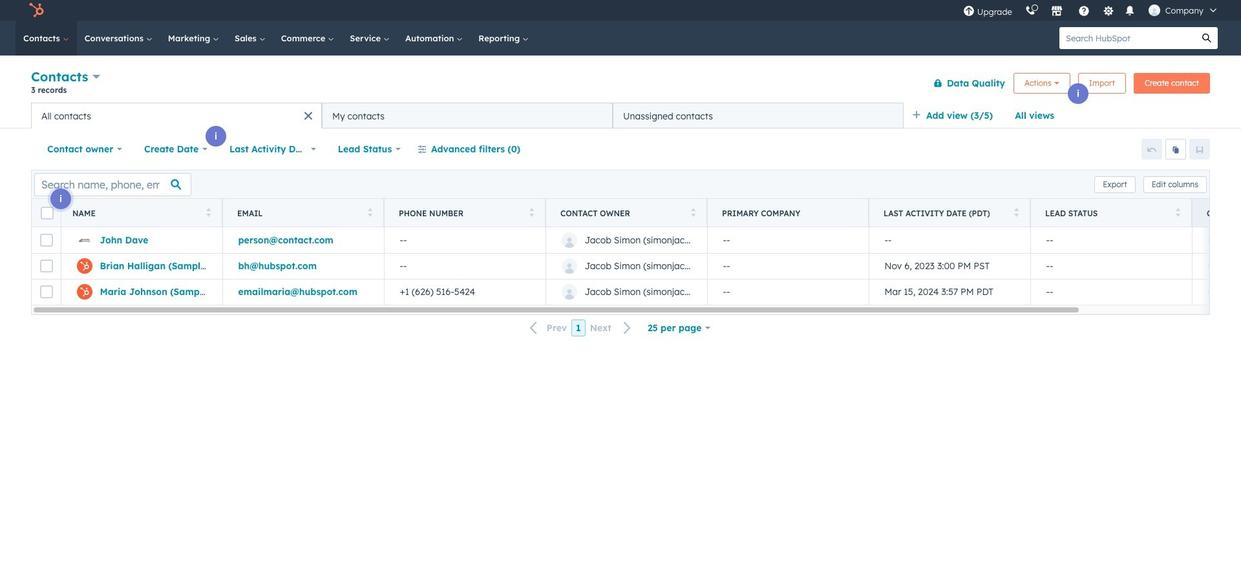 Task type: describe. For each thing, give the bounding box(es) containing it.
pagination navigation
[[522, 320, 639, 337]]

jacob simon image
[[1149, 5, 1161, 16]]

2 press to sort. element from the left
[[368, 208, 372, 219]]

3 press to sort. element from the left
[[529, 208, 534, 219]]

press to sort. image for 3rd the press to sort. element from right
[[691, 208, 696, 217]]

press to sort. image for 2nd the press to sort. element from the right
[[1014, 208, 1019, 217]]

Search name, phone, email addresses, or company search field
[[34, 173, 191, 196]]

marketplaces image
[[1051, 6, 1063, 17]]

2 press to sort. image from the left
[[1176, 208, 1181, 217]]

Search HubSpot search field
[[1060, 27, 1196, 49]]



Task type: vqa. For each thing, say whether or not it's contained in the screenshot.
6th The Press To Sort. element from right
yes



Task type: locate. For each thing, give the bounding box(es) containing it.
4 press to sort. image from the left
[[1014, 208, 1019, 217]]

press to sort. image
[[368, 208, 372, 217], [1176, 208, 1181, 217]]

column header
[[707, 199, 870, 228]]

5 press to sort. element from the left
[[1014, 208, 1019, 219]]

press to sort. element
[[206, 208, 211, 219], [368, 208, 372, 219], [529, 208, 534, 219], [691, 208, 696, 219], [1014, 208, 1019, 219], [1176, 208, 1181, 219]]

1 press to sort. image from the left
[[368, 208, 372, 217]]

3 press to sort. image from the left
[[691, 208, 696, 217]]

4 press to sort. element from the left
[[691, 208, 696, 219]]

6 press to sort. element from the left
[[1176, 208, 1181, 219]]

1 horizontal spatial press to sort. image
[[1176, 208, 1181, 217]]

banner
[[31, 66, 1210, 103]]

1 press to sort. image from the left
[[206, 208, 211, 217]]

0 horizontal spatial press to sort. image
[[368, 208, 372, 217]]

press to sort. image for first the press to sort. element from left
[[206, 208, 211, 217]]

1 press to sort. element from the left
[[206, 208, 211, 219]]

press to sort. image
[[206, 208, 211, 217], [529, 208, 534, 217], [691, 208, 696, 217], [1014, 208, 1019, 217]]

menu
[[957, 0, 1226, 21]]

press to sort. image for 3rd the press to sort. element
[[529, 208, 534, 217]]

2 press to sort. image from the left
[[529, 208, 534, 217]]



